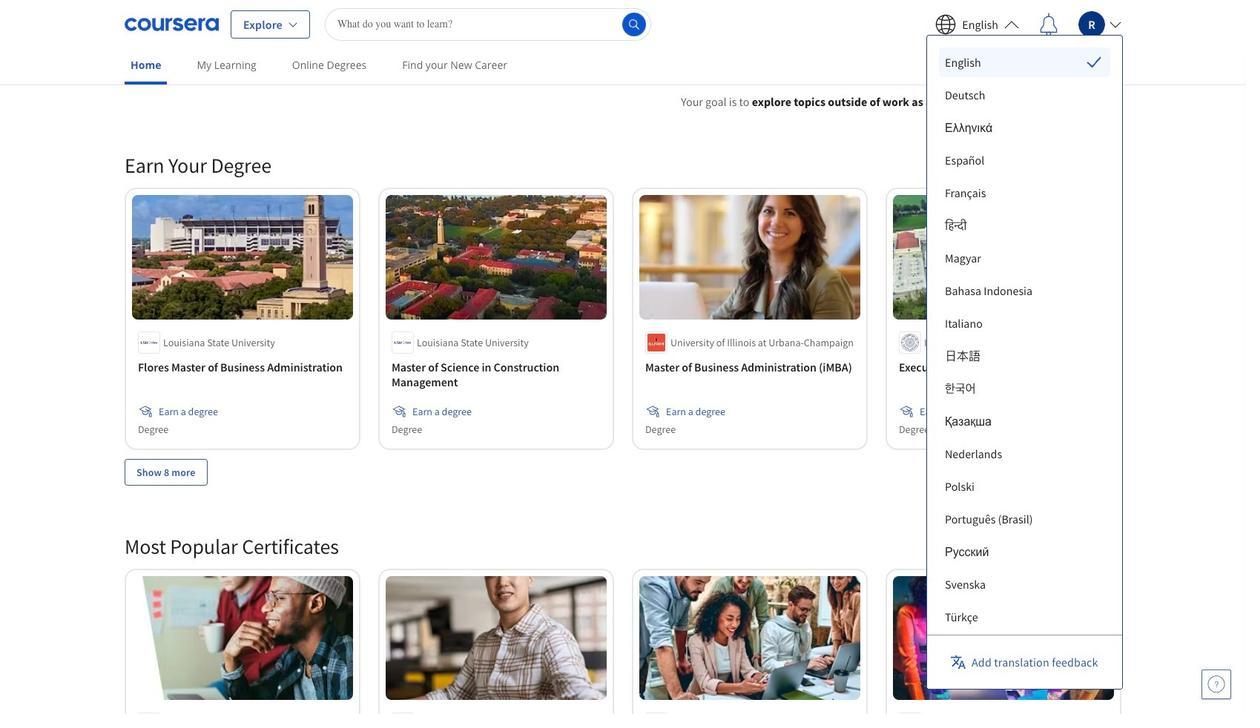Task type: describe. For each thing, give the bounding box(es) containing it.
earn your degree collection element
[[116, 128, 1131, 509]]



Task type: vqa. For each thing, say whether or not it's contained in the screenshot.
menu
yes



Task type: locate. For each thing, give the bounding box(es) containing it.
menu
[[939, 47, 1110, 715]]

radio item
[[939, 47, 1110, 77]]

most popular certificates collection element
[[116, 509, 1131, 715]]

help center image
[[1208, 676, 1226, 694]]

None search field
[[325, 8, 651, 40]]

main content
[[0, 75, 1247, 715]]

coursera image
[[125, 12, 219, 36]]



